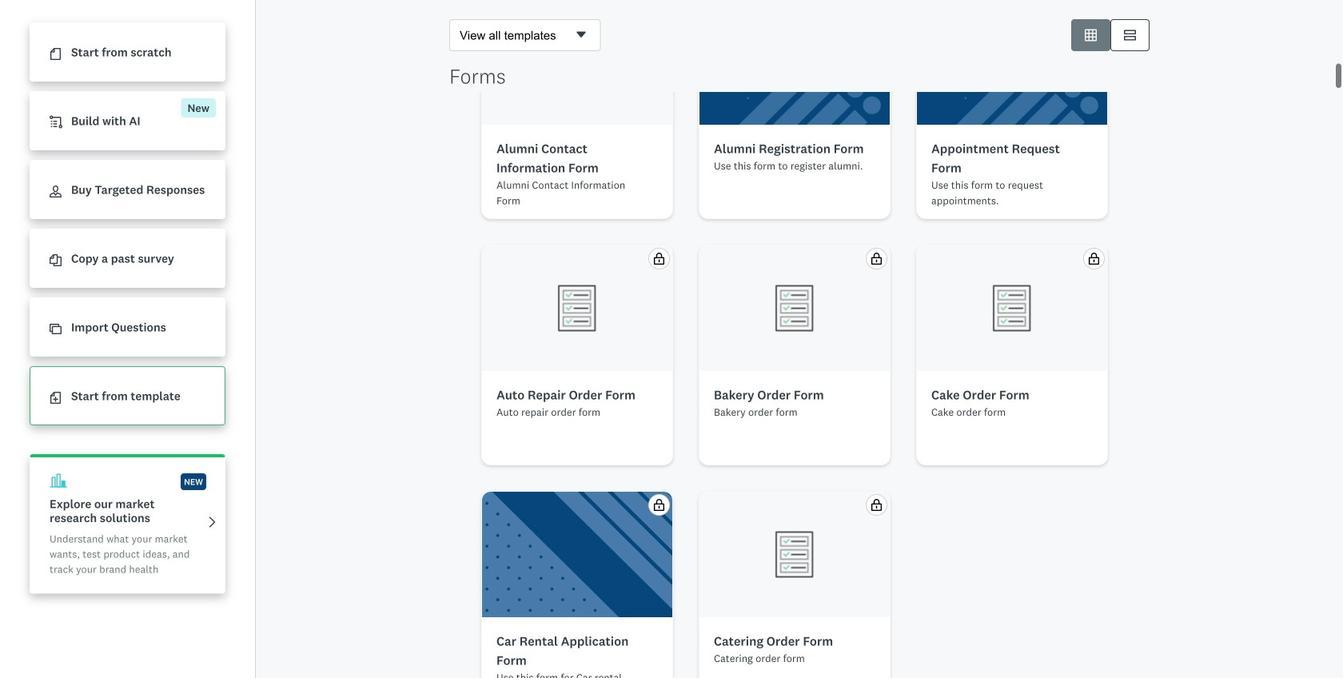 Task type: describe. For each thing, give the bounding box(es) containing it.
cake order form image
[[987, 283, 1038, 334]]

appointment request form image
[[917, 0, 1108, 125]]

alumni registration form image
[[700, 0, 890, 125]]

document image
[[50, 48, 62, 60]]

lock image for car rental application form image at the bottom
[[653, 499, 665, 511]]

car rental application form image
[[482, 492, 673, 617]]

lock image for appointment request form image on the top right of page
[[1088, 6, 1100, 18]]

documentclone image
[[50, 254, 62, 266]]

auto repair order form image
[[552, 283, 603, 334]]



Task type: locate. For each thing, give the bounding box(es) containing it.
documentplus image
[[50, 392, 62, 404]]

grid image
[[1085, 29, 1097, 41]]

alumni contact information form image
[[552, 36, 603, 88]]

lock image for auto repair order form image
[[653, 253, 665, 265]]

lock image for catering order form image
[[871, 499, 883, 511]]

lock image
[[653, 253, 665, 265], [871, 253, 883, 265], [1088, 253, 1100, 265], [871, 499, 883, 511]]

lock image
[[1088, 6, 1100, 18], [653, 499, 665, 511]]

lock image for cake order form image
[[1088, 253, 1100, 265]]

0 horizontal spatial lock image
[[653, 499, 665, 511]]

user image
[[50, 186, 62, 198]]

1 horizontal spatial lock image
[[1088, 6, 1100, 18]]

lock image for bakery order form image
[[871, 253, 883, 265]]

1 vertical spatial lock image
[[653, 499, 665, 511]]

chevronright image
[[206, 516, 218, 528]]

clone image
[[50, 323, 62, 335]]

bakery order form image
[[769, 283, 820, 334]]

0 vertical spatial lock image
[[1088, 6, 1100, 18]]

catering order form image
[[769, 529, 820, 580]]

textboxmultiple image
[[1124, 29, 1136, 41]]



Task type: vqa. For each thing, say whether or not it's contained in the screenshot.
SurveyMonkey Logo
no



